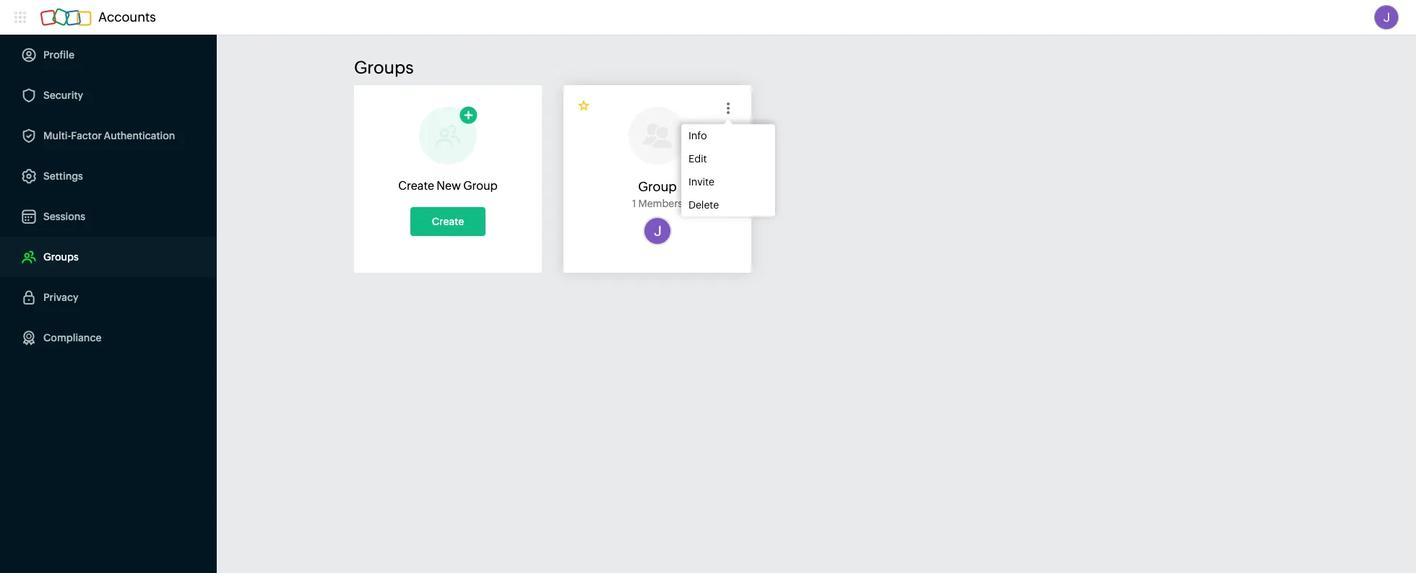 Task type: locate. For each thing, give the bounding box(es) containing it.
create new group
[[398, 179, 498, 193]]

create for create new group
[[398, 179, 434, 193]]

1 vertical spatial create
[[432, 216, 464, 228]]

1 vertical spatial groups
[[43, 252, 79, 263]]

group
[[463, 179, 498, 193], [638, 179, 677, 194]]

create button
[[410, 207, 486, 236]]

group right new
[[463, 179, 498, 193]]

group up members on the left top of the page
[[638, 179, 677, 194]]

1 horizontal spatial group
[[638, 179, 677, 194]]

groups
[[354, 58, 414, 77], [43, 252, 79, 263]]

group inside group 1 members
[[638, 179, 677, 194]]

0 horizontal spatial group
[[463, 179, 498, 193]]

factor
[[71, 130, 102, 142]]

security
[[43, 90, 83, 101]]

create down create new group at the left of page
[[432, 216, 464, 228]]

privacy
[[43, 292, 78, 304]]

0 vertical spatial create
[[398, 179, 434, 193]]

0 horizontal spatial groups
[[43, 252, 79, 263]]

members
[[639, 198, 683, 210]]

authentication
[[104, 130, 175, 142]]

0 vertical spatial groups
[[354, 58, 414, 77]]

create inside button
[[432, 216, 464, 228]]

create left new
[[398, 179, 434, 193]]

2 group from the left
[[638, 179, 677, 194]]

create
[[398, 179, 434, 193], [432, 216, 464, 228]]

1 group from the left
[[463, 179, 498, 193]]

multi-factor authentication
[[43, 130, 175, 142]]

1 horizontal spatial groups
[[354, 58, 414, 77]]

edit
[[689, 153, 707, 165]]



Task type: vqa. For each thing, say whether or not it's contained in the screenshot.
Privacy
yes



Task type: describe. For each thing, give the bounding box(es) containing it.
create for create
[[432, 216, 464, 228]]

sessions
[[43, 211, 85, 223]]

group 1 members
[[632, 179, 683, 210]]

accounts
[[98, 9, 156, 25]]

delete
[[689, 199, 719, 211]]

multi-
[[43, 130, 71, 142]]

compliance
[[43, 332, 102, 344]]

info
[[689, 130, 707, 142]]

invite
[[689, 176, 715, 188]]

1
[[632, 198, 636, 210]]

makeprimary image
[[578, 100, 591, 113]]

new
[[437, 179, 461, 193]]

settings
[[43, 171, 83, 182]]

profile
[[43, 49, 74, 61]]



